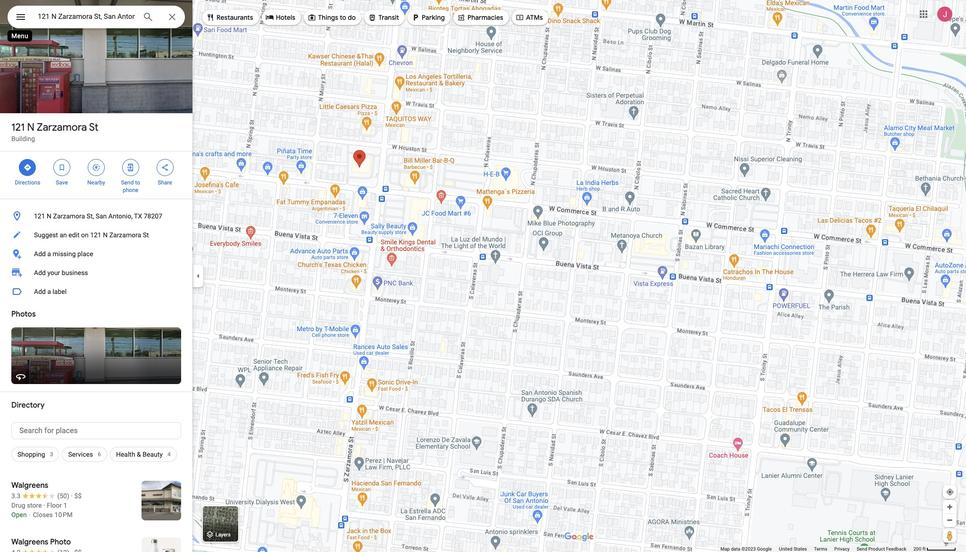 Task type: describe. For each thing, give the bounding box(es) containing it.

[[368, 12, 377, 23]]

121 n zarzamora st, san antonio, tx 78207 button
[[0, 207, 193, 226]]

 atms
[[516, 12, 543, 23]]

(50)
[[57, 492, 69, 500]]

st inside button
[[143, 231, 149, 239]]

st,
[[87, 212, 94, 220]]

3.3
[[11, 492, 21, 500]]

photos
[[11, 310, 36, 319]]

 parking
[[412, 12, 445, 23]]

san
[[96, 212, 107, 220]]

suggest an edit on 121 n zarzamora st
[[34, 231, 149, 239]]

drug
[[11, 502, 25, 509]]

10 pm
[[55, 511, 73, 519]]

4.2 stars 12 reviews image
[[11, 548, 69, 552]]

78207
[[144, 212, 162, 220]]

save
[[56, 179, 68, 186]]

directory
[[11, 401, 45, 410]]


[[206, 12, 215, 23]]

121 for st
[[11, 121, 25, 134]]

121 n zarzamora st main content
[[0, 0, 193, 552]]

shopping
[[17, 451, 45, 458]]

on
[[81, 231, 89, 239]]

add a missing place button
[[0, 245, 193, 263]]

missing
[[53, 250, 76, 258]]

send for send product feedback
[[857, 547, 868, 552]]


[[308, 12, 316, 23]]

building
[[11, 135, 35, 143]]

restaurants
[[217, 13, 253, 22]]

edit
[[69, 231, 80, 239]]

united
[[780, 547, 793, 552]]

add for add a label
[[34, 288, 46, 296]]

&
[[137, 451, 141, 458]]

services
[[68, 451, 93, 458]]

label
[[53, 288, 67, 296]]

nearby
[[87, 179, 105, 186]]

services 6
[[68, 451, 101, 458]]

an
[[60, 231, 67, 239]]

send product feedback button
[[857, 546, 907, 552]]

map data ©2023 google
[[721, 547, 773, 552]]

4
[[168, 451, 171, 458]]

to inside send to phone
[[135, 179, 140, 186]]

terms
[[815, 547, 828, 552]]

map
[[721, 547, 730, 552]]

⋅
[[28, 511, 31, 519]]

collapse side panel image
[[193, 271, 203, 281]]

 things to do
[[308, 12, 356, 23]]


[[15, 10, 26, 24]]

things
[[318, 13, 339, 22]]

antonio,
[[108, 212, 133, 220]]


[[516, 12, 525, 23]]

1
[[64, 502, 67, 509]]

feedback
[[887, 547, 907, 552]]

 pharmacies
[[457, 12, 504, 23]]

$$
[[74, 492, 82, 500]]

send product feedback
[[857, 547, 907, 552]]

200
[[914, 547, 922, 552]]

 hotels
[[266, 12, 296, 23]]

none field inside 121 n zarzamora st, san antonio, tx 78207 field
[[38, 11, 135, 22]]

business
[[62, 269, 88, 277]]

hotels
[[276, 13, 296, 22]]

none text field inside 121 n zarzamora st main content
[[11, 423, 181, 440]]

ft
[[923, 547, 927, 552]]

a for label
[[47, 288, 51, 296]]

121 N Zarzamora St, San Antonio, TX 78207 field
[[8, 6, 185, 28]]

floor
[[47, 502, 62, 509]]

layers
[[216, 532, 231, 538]]


[[412, 12, 420, 23]]

price: moderate image
[[74, 549, 82, 552]]

atms
[[526, 13, 543, 22]]

photo
[[50, 538, 71, 547]]

states
[[794, 547, 808, 552]]

· $$
[[71, 492, 82, 500]]

show your location image
[[947, 488, 955, 497]]

suggest an edit on 121 n zarzamora st button
[[0, 226, 193, 245]]

 transit
[[368, 12, 399, 23]]

 button
[[8, 6, 34, 30]]

121 for st,
[[34, 212, 45, 220]]

drug store · floor 1 open ⋅ closes 10 pm
[[11, 502, 73, 519]]


[[126, 162, 135, 173]]

shopping 3
[[17, 451, 53, 458]]

2 vertical spatial 121
[[90, 231, 101, 239]]


[[161, 162, 169, 173]]



Task type: locate. For each thing, give the bounding box(es) containing it.
n up suggest
[[47, 212, 51, 220]]

1 horizontal spatial ·
[[71, 492, 73, 500]]

to up phone
[[135, 179, 140, 186]]

1 vertical spatial to
[[135, 179, 140, 186]]

zarzamora
[[37, 121, 87, 134], [53, 212, 85, 220], [109, 231, 141, 239]]


[[23, 162, 32, 173]]

0 vertical spatial 121
[[11, 121, 25, 134]]

walgreens
[[11, 481, 48, 491], [11, 538, 48, 547]]

n inside 121 n zarzamora st building
[[27, 121, 34, 134]]

health & beauty 4
[[116, 451, 171, 458]]

121
[[11, 121, 25, 134], [34, 212, 45, 220], [90, 231, 101, 239]]

walgreens photo
[[11, 538, 71, 547]]

zarzamora for st
[[37, 121, 87, 134]]

store
[[27, 502, 42, 509]]

google maps element
[[0, 0, 967, 552]]

1 vertical spatial 121
[[34, 212, 45, 220]]

0 horizontal spatial ·
[[43, 502, 45, 509]]

zarzamora for st,
[[53, 212, 85, 220]]

send left product
[[857, 547, 868, 552]]

None text field
[[11, 423, 181, 440]]

send up phone
[[121, 179, 134, 186]]

zarzamora down antonio,
[[109, 231, 141, 239]]

1 vertical spatial send
[[857, 547, 868, 552]]

· inside drug store · floor 1 open ⋅ closes 10 pm
[[43, 502, 45, 509]]

2 vertical spatial zarzamora
[[109, 231, 141, 239]]

0 vertical spatial send
[[121, 179, 134, 186]]

n for st,
[[47, 212, 51, 220]]

a left missing
[[47, 250, 51, 258]]

a left label
[[47, 288, 51, 296]]

add a label button
[[0, 282, 193, 301]]

1 vertical spatial ·
[[43, 502, 45, 509]]

phone
[[123, 187, 139, 194]]

united states
[[780, 547, 808, 552]]

121 n zarzamora st building
[[11, 121, 98, 143]]

place
[[77, 250, 93, 258]]

121 up suggest
[[34, 212, 45, 220]]

200 ft button
[[914, 547, 957, 552]]

1 vertical spatial walgreens
[[11, 538, 48, 547]]

united states button
[[780, 546, 808, 552]]

zarzamora up "edit"
[[53, 212, 85, 220]]

· left $$
[[71, 492, 73, 500]]


[[92, 162, 101, 173]]

send for send to phone
[[121, 179, 134, 186]]

3 add from the top
[[34, 288, 46, 296]]

0 horizontal spatial st
[[89, 121, 98, 134]]

st inside 121 n zarzamora st building
[[89, 121, 98, 134]]

· up closes at the left of the page
[[43, 502, 45, 509]]

price: moderate image
[[74, 492, 82, 500]]

data
[[732, 547, 741, 552]]

1 vertical spatial n
[[47, 212, 51, 220]]

st
[[89, 121, 98, 134], [143, 231, 149, 239]]

2 walgreens from the top
[[11, 538, 48, 547]]

 search field
[[8, 6, 185, 30]]

footer containing map data ©2023 google
[[721, 546, 914, 552]]

·
[[71, 492, 73, 500], [43, 502, 45, 509]]


[[58, 162, 66, 173]]

walgreens up 3.3 stars 50 reviews image
[[11, 481, 48, 491]]

walgreens for walgreens photo
[[11, 538, 48, 547]]

2 horizontal spatial 121
[[90, 231, 101, 239]]

0 vertical spatial n
[[27, 121, 34, 134]]

parking
[[422, 13, 445, 22]]

transit
[[379, 13, 399, 22]]

1 horizontal spatial to
[[340, 13, 347, 22]]

1 horizontal spatial send
[[857, 547, 868, 552]]

suggest
[[34, 231, 58, 239]]

footer
[[721, 546, 914, 552]]

add your business
[[34, 269, 88, 277]]

n down san
[[103, 231, 108, 239]]

zarzamora up 
[[37, 121, 87, 134]]

1 horizontal spatial st
[[143, 231, 149, 239]]

add a label
[[34, 288, 67, 296]]

121 n zarzamora st, san antonio, tx 78207
[[34, 212, 162, 220]]

walgreens for walgreens
[[11, 481, 48, 491]]

200 ft
[[914, 547, 927, 552]]

0 vertical spatial add
[[34, 250, 46, 258]]

None field
[[38, 11, 135, 22]]

2 vertical spatial n
[[103, 231, 108, 239]]

zoom in image
[[947, 504, 954, 511]]

0 vertical spatial to
[[340, 13, 347, 22]]

send inside send to phone
[[121, 179, 134, 186]]

directions
[[15, 179, 40, 186]]

1 horizontal spatial n
[[47, 212, 51, 220]]

pharmacies
[[468, 13, 504, 22]]

1 vertical spatial st
[[143, 231, 149, 239]]

a for missing
[[47, 250, 51, 258]]

1 horizontal spatial 121
[[34, 212, 45, 220]]

0 horizontal spatial send
[[121, 179, 134, 186]]

add for add your business
[[34, 269, 46, 277]]

privacy button
[[835, 546, 850, 552]]

health
[[116, 451, 135, 458]]

add left your
[[34, 269, 46, 277]]

2 a from the top
[[47, 288, 51, 296]]

product
[[869, 547, 886, 552]]

 restaurants
[[206, 12, 253, 23]]

send inside send product feedback button
[[857, 547, 868, 552]]

st up 
[[89, 121, 98, 134]]

6
[[98, 451, 101, 458]]

121 up building
[[11, 121, 25, 134]]

privacy
[[835, 547, 850, 552]]

121 inside 121 n zarzamora st building
[[11, 121, 25, 134]]


[[266, 12, 274, 23]]

walgreens photo link
[[0, 530, 193, 552]]

do
[[348, 13, 356, 22]]

open
[[11, 511, 27, 519]]

closes
[[33, 511, 53, 519]]

to left do
[[340, 13, 347, 22]]

share
[[158, 179, 172, 186]]

zarzamora inside 121 n zarzamora st building
[[37, 121, 87, 134]]

3.3 stars 50 reviews image
[[11, 492, 69, 501]]

add a missing place
[[34, 250, 93, 258]]

n for st
[[27, 121, 34, 134]]

1 add from the top
[[34, 250, 46, 258]]

1 vertical spatial add
[[34, 269, 46, 277]]

1 a from the top
[[47, 250, 51, 258]]

your
[[47, 269, 60, 277]]

0 vertical spatial walgreens
[[11, 481, 48, 491]]

terms button
[[815, 546, 828, 552]]

footer inside the google maps element
[[721, 546, 914, 552]]

send
[[121, 179, 134, 186], [857, 547, 868, 552]]

1 vertical spatial zarzamora
[[53, 212, 85, 220]]

2 horizontal spatial n
[[103, 231, 108, 239]]

0 vertical spatial ·
[[71, 492, 73, 500]]

n up building
[[27, 121, 34, 134]]

send to phone
[[121, 179, 140, 194]]

show street view coverage image
[[944, 529, 958, 543]]

google
[[758, 547, 773, 552]]

2 add from the top
[[34, 269, 46, 277]]

add down suggest
[[34, 250, 46, 258]]

add for add a missing place
[[34, 250, 46, 258]]

1 vertical spatial a
[[47, 288, 51, 296]]

to
[[340, 13, 347, 22], [135, 179, 140, 186]]

©2023
[[742, 547, 756, 552]]


[[457, 12, 466, 23]]

beauty
[[143, 451, 163, 458]]

2 vertical spatial add
[[34, 288, 46, 296]]

0 horizontal spatial 121
[[11, 121, 25, 134]]

tx
[[134, 212, 142, 220]]

0 horizontal spatial n
[[27, 121, 34, 134]]

0 vertical spatial st
[[89, 121, 98, 134]]

google account: james peterson  
(james.peterson1902@gmail.com) image
[[938, 6, 953, 22]]

0 vertical spatial a
[[47, 250, 51, 258]]

0 horizontal spatial to
[[135, 179, 140, 186]]

n
[[27, 121, 34, 134], [47, 212, 51, 220], [103, 231, 108, 239]]

zoom out image
[[947, 517, 954, 524]]

0 vertical spatial zarzamora
[[37, 121, 87, 134]]

actions for 121 n zarzamora st region
[[0, 152, 193, 199]]

add left label
[[34, 288, 46, 296]]

add
[[34, 250, 46, 258], [34, 269, 46, 277], [34, 288, 46, 296]]

to inside the  things to do
[[340, 13, 347, 22]]

3
[[50, 451, 53, 458]]

121 right on
[[90, 231, 101, 239]]

1 walgreens from the top
[[11, 481, 48, 491]]

st down 78207
[[143, 231, 149, 239]]

walgreens up '4.2 stars 12 reviews' image
[[11, 538, 48, 547]]



Task type: vqa. For each thing, say whether or not it's contained in the screenshot.
Map
yes



